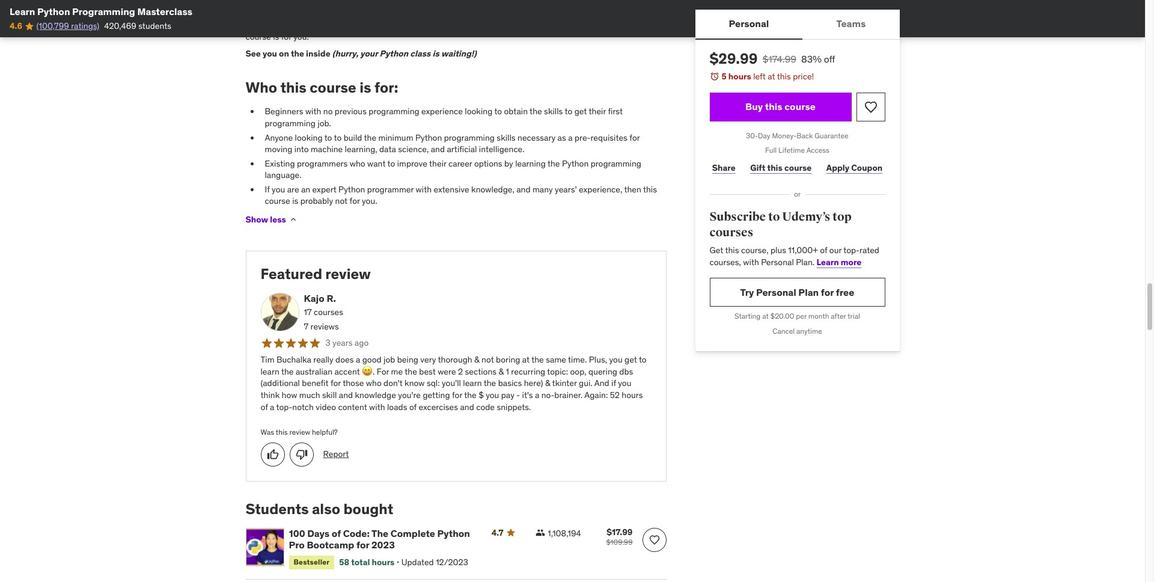 Task type: locate. For each thing, give the bounding box(es) containing it.
plus,
[[589, 354, 607, 365]]

courses inside kajo r. 17 courses 7 reviews
[[314, 307, 343, 318]]

0 horizontal spatial xsmall image
[[289, 215, 298, 224]]

1 vertical spatial you.
[[362, 196, 377, 207]]

&
[[475, 354, 480, 365], [499, 366, 504, 377], [545, 378, 551, 389]]

420,469
[[104, 21, 136, 32]]

at inside the tim buchalka really does a good job being very thorough & not boring at the same time. plus, you get to learn the australian accent 😄. for me the best were 2 sections & 1 recurring topic: oop, quering dbs (additional benefit for those who don't know sql: you'll learn the basics here) & tkinter gui. and if you think how much skill and knowledge you're getting for the $ you pay - it's a no-brainer. again: 52 hours of a top-notch video content with loads of excercises and code snippets.
[[522, 354, 530, 365]]

1 horizontal spatial know
[[537, 20, 557, 31]]

not inside the beginners with no previous programming experience looking to obtain the skills to get their first programming job. anyone looking to to build the minimum python programming skills necessary as a pre-requisites for moving into machine learning, data science, and artificial intelligence. existing programmers who want to improve their career options by learning the python programming language. if you are an expert python programmer with extensive knowledge, and many years' experience, then this course is probably not for you.
[[335, 196, 348, 207]]

with down course,
[[743, 257, 759, 268]]

courses down r.
[[314, 307, 343, 318]]

0 vertical spatial who
[[350, 158, 365, 169]]

1 horizontal spatial review
[[326, 265, 371, 283]]

1 vertical spatial know
[[405, 378, 425, 389]]

0 horizontal spatial wishlist image
[[649, 534, 661, 546]]

1 horizontal spatial learn
[[817, 257, 839, 268]]

or
[[794, 190, 801, 199]]

2 horizontal spatial &
[[545, 378, 551, 389]]

to left udemy's
[[768, 209, 780, 224]]

xsmall image left 1,108,194
[[536, 528, 546, 537]]

of left 'our'
[[820, 245, 828, 256]]

no-
[[542, 390, 555, 401]]

buy this course button
[[710, 92, 852, 121]]

is
[[273, 31, 279, 42], [433, 48, 440, 59], [360, 78, 371, 97], [292, 196, 298, 207]]

free
[[377, 20, 392, 31], [836, 286, 855, 298]]

1 vertical spatial learn
[[463, 378, 482, 389]]

and
[[595, 378, 610, 389]]

0 vertical spatial personal
[[729, 18, 769, 30]]

basics
[[498, 378, 522, 389]]

1 horizontal spatial top-
[[844, 245, 860, 256]]

0 horizontal spatial top-
[[276, 401, 292, 412]]

their
[[589, 106, 606, 117], [429, 158, 447, 169]]

0 vertical spatial not
[[335, 196, 348, 207]]

an
[[301, 184, 310, 195]]

to inside the tim buchalka really does a good job being very thorough & not boring at the same time. plus, you get to learn the australian accent 😄. for me the best were 2 sections & 1 recurring topic: oop, quering dbs (additional benefit for those who don't know sql: you'll learn the basics here) & tkinter gui. and if you think how much skill and knowledge you're getting for the $ you pay - it's a no-brainer. again: 52 hours of a top-notch video content with loads of excercises and code snippets.
[[639, 354, 647, 365]]

bought
[[344, 500, 394, 518]]

2 horizontal spatial on
[[509, 8, 519, 19]]

0 horizontal spatial their
[[429, 158, 447, 169]]

0 horizontal spatial courses
[[314, 307, 343, 318]]

1 vertical spatial using
[[412, 20, 432, 31]]

0 vertical spatial free
[[377, 20, 392, 31]]

get up pre-
[[575, 106, 587, 117]]

python inside 100 days of code: the complete python pro bootcamp for 2023
[[437, 527, 470, 539]]

1 vertical spatial get
[[575, 106, 587, 117]]

try personal plan for free
[[741, 286, 855, 298]]

0 vertical spatial looking
[[465, 106, 493, 117]]

1 vertical spatial top-
[[276, 401, 292, 412]]

1 horizontal spatial learn
[[463, 378, 482, 389]]

or,
[[284, 20, 294, 31]]

quering
[[589, 366, 618, 377]]

1 horizontal spatial skills
[[544, 106, 563, 117]]

1 horizontal spatial their
[[589, 106, 606, 117]]

1 horizontal spatial using
[[412, 20, 432, 31]]

1 vertical spatial at
[[763, 312, 769, 321]]

with
[[305, 106, 321, 117], [416, 184, 432, 195], [743, 257, 759, 268], [369, 401, 385, 412]]

this right buy
[[765, 100, 783, 112]]

1 horizontal spatial your
[[521, 8, 537, 19]]

get inside using the "add to cart" button on the right, and get started on your way to creative, advanced python brilliance. or, take this course for a free spin using the preview feature, so you know you're 100% certain this course is for you. see you on the inside (hurry, your python class is waiting!)
[[466, 8, 478, 19]]

free inside try personal plan for free link
[[836, 286, 855, 298]]

2 horizontal spatial get
[[625, 354, 637, 365]]

0 vertical spatial courses
[[710, 225, 754, 240]]

a down think
[[270, 401, 274, 412]]

for inside 100 days of code: the complete python pro bootcamp for 2023
[[357, 539, 369, 551]]

python up science,
[[415, 132, 442, 143]]

try personal plan for free link
[[710, 278, 885, 307]]

those
[[343, 378, 364, 389]]

featured review
[[261, 265, 371, 283]]

if
[[612, 378, 616, 389]]

their left career
[[429, 158, 447, 169]]

of inside 100 days of code: the complete python pro bootcamp for 2023
[[332, 527, 341, 539]]

hours right the 52
[[622, 390, 643, 401]]

1 horizontal spatial get
[[575, 106, 587, 117]]

this right the "was"
[[276, 428, 288, 437]]

how
[[282, 390, 297, 401]]

0 vertical spatial learn
[[10, 5, 35, 17]]

machine
[[311, 144, 343, 155]]

-
[[517, 390, 520, 401]]

$17.99
[[607, 527, 633, 537]]

0 vertical spatial your
[[521, 8, 537, 19]]

accent
[[335, 366, 360, 377]]

on down or,
[[279, 48, 289, 59]]

apply coupon
[[827, 162, 883, 173]]

sql:
[[427, 378, 440, 389]]

& left 1
[[499, 366, 504, 377]]

this up courses,
[[726, 245, 739, 256]]

you. inside the beginners with no previous programming experience looking to obtain the skills to get their first programming job. anyone looking to to build the minimum python programming skills necessary as a pre-requisites for moving into machine learning, data science, and artificial intelligence. existing programmers who want to improve their career options by learning the python programming language. if you are an expert python programmer with extensive knowledge, and many years' experience, then this course is probably not for you.
[[362, 196, 377, 207]]

get this course, plus 11,000+ of our top-rated courses, with personal plan.
[[710, 245, 880, 268]]

top- inside the tim buchalka really does a good job being very thorough & not boring at the same time. plus, you get to learn the australian accent 😄. for me the best were 2 sections & 1 recurring topic: oop, quering dbs (additional benefit for those who don't know sql: you'll learn the basics here) & tkinter gui. and if you think how much skill and knowledge you're getting for the $ you pay - it's a no-brainer. again: 52 hours of a top-notch video content with loads of excercises and code snippets.
[[276, 401, 292, 412]]

who up knowledge
[[366, 378, 382, 389]]

3
[[326, 338, 331, 348]]

1 horizontal spatial you.
[[362, 196, 377, 207]]

and inside using the "add to cart" button on the right, and get started on your way to creative, advanced python brilliance. or, take this course for a free spin using the preview feature, so you know you're 100% certain this course is for you. see you on the inside (hurry, your python class is waiting!)
[[450, 8, 464, 19]]

skills
[[544, 106, 563, 117], [497, 132, 516, 143]]

1 horizontal spatial free
[[836, 286, 855, 298]]

personal inside get this course, plus 11,000+ of our top-rated courses, with personal plan.
[[761, 257, 794, 268]]

1 vertical spatial looking
[[295, 132, 323, 143]]

0 vertical spatial using
[[287, 8, 308, 19]]

review up the 'mark as unhelpful' icon
[[290, 428, 310, 437]]

1 vertical spatial personal
[[761, 257, 794, 268]]

of down think
[[261, 401, 268, 412]]

xsmall image
[[289, 215, 298, 224], [536, 528, 546, 537]]

1 vertical spatial who
[[366, 378, 382, 389]]

a right the it's
[[535, 390, 540, 401]]

looking up into
[[295, 132, 323, 143]]

1 horizontal spatial wishlist image
[[864, 100, 878, 114]]

the
[[372, 527, 389, 539]]

extensive
[[434, 184, 469, 195]]

the down being
[[405, 366, 417, 377]]

loads
[[387, 401, 407, 412]]

to left 'obtain'
[[495, 106, 502, 117]]

0 vertical spatial xsmall image
[[289, 215, 298, 224]]

1 vertical spatial skills
[[497, 132, 516, 143]]

certain
[[608, 20, 634, 31]]

best
[[419, 366, 436, 377]]

who down learning,
[[350, 158, 365, 169]]

know up you're
[[405, 378, 425, 389]]

xsmall image right less
[[289, 215, 298, 224]]

kajo rudziński image
[[261, 293, 299, 331]]

to
[[344, 8, 352, 19], [555, 8, 563, 19], [495, 106, 502, 117], [565, 106, 573, 117], [325, 132, 332, 143], [334, 132, 342, 143], [388, 158, 395, 169], [768, 209, 780, 224], [639, 354, 647, 365]]

learn more link
[[817, 257, 862, 268]]

on up the so
[[509, 8, 519, 19]]

buy
[[746, 100, 763, 112]]

0 vertical spatial top-
[[844, 245, 860, 256]]

the right learning in the top of the page
[[548, 158, 560, 169]]

were
[[438, 366, 456, 377]]

the left right,
[[414, 8, 426, 19]]

experience,
[[579, 184, 623, 195]]

not down expert
[[335, 196, 348, 207]]

this right "gift"
[[768, 162, 783, 173]]

& up sections
[[475, 354, 480, 365]]

learn down tim
[[261, 366, 280, 377]]

don't
[[384, 378, 403, 389]]

class
[[410, 48, 431, 59]]

alarm image
[[710, 72, 720, 81]]

2 horizontal spatial hours
[[729, 71, 752, 82]]

pro
[[289, 539, 305, 551]]

probably
[[300, 196, 333, 207]]

& up no- on the left bottom of page
[[545, 378, 551, 389]]

skills up as
[[544, 106, 563, 117]]

course up no
[[310, 78, 357, 97]]

0 vertical spatial wishlist image
[[864, 100, 878, 114]]

who for don't
[[366, 378, 382, 389]]

to up as
[[565, 106, 573, 117]]

think
[[261, 390, 280, 401]]

students also bought
[[246, 500, 394, 518]]

0 horizontal spatial review
[[290, 428, 310, 437]]

tab list
[[695, 10, 900, 40]]

get inside the tim buchalka really does a good job being very thorough & not boring at the same time. plus, you get to learn the australian accent 😄. for me the best were 2 sections & 1 recurring topic: oop, quering dbs (additional benefit for those who don't know sql: you'll learn the basics here) & tkinter gui. and if you think how much skill and knowledge you're getting for the $ you pay - it's a no-brainer. again: 52 hours of a top-notch video content with loads of excercises and code snippets.
[[625, 354, 637, 365]]

top- up more
[[844, 245, 860, 256]]

0 horizontal spatial who
[[350, 158, 365, 169]]

tim
[[261, 354, 275, 365]]

of right days
[[332, 527, 341, 539]]

1 vertical spatial their
[[429, 158, 447, 169]]

know down way
[[537, 20, 557, 31]]

this inside the beginners with no previous programming experience looking to obtain the skills to get their first programming job. anyone looking to to build the minimum python programming skills necessary as a pre-requisites for moving into machine learning, data science, and artificial intelligence. existing programmers who want to improve their career options by learning the python programming language. if you are an expert python programmer with extensive knowledge, and many years' experience, then this course is probably not for you.
[[643, 184, 657, 195]]

hours right 5
[[729, 71, 752, 82]]

pay
[[501, 390, 515, 401]]

1 horizontal spatial not
[[482, 354, 494, 365]]

get inside the beginners with no previous programming experience looking to obtain the skills to get their first programming job. anyone looking to to build the minimum python programming skills necessary as a pre-requisites for moving into machine learning, data science, and artificial intelligence. existing programmers who want to improve their career options by learning the python programming language. if you are an expert python programmer with extensive knowledge, and many years' experience, then this course is probably not for you.
[[575, 106, 587, 117]]

0 horizontal spatial get
[[466, 8, 478, 19]]

the up 'take'
[[310, 8, 322, 19]]

was
[[261, 428, 274, 437]]

apply coupon button
[[824, 156, 885, 180]]

australian
[[296, 366, 333, 377]]

sections
[[465, 366, 497, 377]]

0 vertical spatial get
[[466, 8, 478, 19]]

xsmall image inside show less 'button'
[[289, 215, 298, 224]]

this right then
[[643, 184, 657, 195]]

per
[[796, 312, 807, 321]]

at right the left
[[768, 71, 776, 82]]

wishlist image
[[864, 100, 878, 114], [649, 534, 661, 546]]

with inside the tim buchalka really does a good job being very thorough & not boring at the same time. plus, you get to learn the australian accent 😄. for me the best were 2 sections & 1 recurring topic: oop, quering dbs (additional benefit for those who don't know sql: you'll learn the basics here) & tkinter gui. and if you think how much skill and knowledge you're getting for the $ you pay - it's a no-brainer. again: 52 hours of a top-notch video content with loads of excercises and code snippets.
[[369, 401, 385, 412]]

1 horizontal spatial who
[[366, 378, 382, 389]]

1 vertical spatial courses
[[314, 307, 343, 318]]

0 horizontal spatial know
[[405, 378, 425, 389]]

courses inside subscribe to udemy's top courses
[[710, 225, 754, 240]]

you. down programmer
[[362, 196, 377, 207]]

course inside the beginners with no previous programming experience looking to obtain the skills to get their first programming job. anyone looking to to build the minimum python programming skills necessary as a pre-requisites for moving into machine learning, data science, and artificial intelligence. existing programmers who want to improve their career options by learning the python programming language. if you are an expert python programmer with extensive knowledge, and many years' experience, then this course is probably not for you.
[[265, 196, 290, 207]]

and left many on the left of the page
[[517, 184, 531, 195]]

to right plus,
[[639, 354, 647, 365]]

hours down '2023'
[[372, 557, 395, 567]]

science,
[[398, 144, 429, 155]]

course
[[331, 20, 356, 31], [246, 31, 271, 42], [310, 78, 357, 97], [785, 100, 816, 112], [785, 162, 812, 173], [265, 196, 290, 207]]

feature,
[[480, 20, 509, 31]]

and up preview
[[450, 8, 464, 19]]

you'll
[[442, 378, 461, 389]]

0 horizontal spatial learn
[[261, 366, 280, 377]]

your right (hurry, in the top of the page
[[360, 48, 378, 59]]

at up recurring
[[522, 354, 530, 365]]

a down cart"
[[370, 20, 375, 31]]

2 vertical spatial get
[[625, 354, 637, 365]]

learn down 'our'
[[817, 257, 839, 268]]

waiting!)
[[441, 48, 477, 59]]

kajo
[[304, 292, 325, 304]]

2 vertical spatial at
[[522, 354, 530, 365]]

0 vertical spatial skills
[[544, 106, 563, 117]]

2 vertical spatial hours
[[372, 557, 395, 567]]

the left $
[[464, 390, 477, 401]]

who inside the beginners with no previous programming experience looking to obtain the skills to get their first programming job. anyone looking to to build the minimum python programming skills necessary as a pre-requisites for moving into machine learning, data science, and artificial intelligence. existing programmers who want to improve their career options by learning the python programming language. if you are an expert python programmer with extensive knowledge, and many years' experience, then this course is probably not for you.
[[350, 158, 365, 169]]

of inside get this course, plus 11,000+ of our top-rated courses, with personal plan.
[[820, 245, 828, 256]]

the left the inside
[[291, 48, 304, 59]]

and left artificial
[[431, 144, 445, 155]]

using up 'take'
[[287, 8, 308, 19]]

0 vertical spatial &
[[475, 354, 480, 365]]

who inside the tim buchalka really does a good job being very thorough & not boring at the same time. plus, you get to learn the australian accent 😄. for me the best were 2 sections & 1 recurring topic: oop, quering dbs (additional benefit for those who don't know sql: you'll learn the basics here) & tkinter gui. and if you think how much skill and knowledge you're getting for the $ you pay - it's a no-brainer. again: 52 hours of a top-notch video content with loads of excercises and code snippets.
[[366, 378, 382, 389]]

for down or,
[[281, 31, 292, 42]]

python right expert
[[339, 184, 365, 195]]

the down right,
[[434, 20, 446, 31]]

free up after
[[836, 286, 855, 298]]

this inside get this course, plus 11,000+ of our top-rated courses, with personal plan.
[[726, 245, 739, 256]]

the right 'obtain'
[[530, 106, 542, 117]]

52
[[610, 390, 620, 401]]

also
[[312, 500, 340, 518]]

1 vertical spatial &
[[499, 366, 504, 377]]

see
[[246, 48, 261, 59]]

1 vertical spatial hours
[[622, 390, 643, 401]]

1 horizontal spatial looking
[[465, 106, 493, 117]]

1 vertical spatial xsmall image
[[536, 528, 546, 537]]

knowledge,
[[472, 184, 515, 195]]

dbs
[[620, 366, 633, 377]]

2023
[[372, 539, 395, 551]]

students
[[138, 21, 171, 32]]

1 vertical spatial free
[[836, 286, 855, 298]]

top- down "how"
[[276, 401, 292, 412]]

course down if
[[265, 196, 290, 207]]

1 horizontal spatial courses
[[710, 225, 754, 240]]

to left the build
[[334, 132, 342, 143]]

for down you'll
[[452, 390, 462, 401]]

0 vertical spatial know
[[537, 20, 557, 31]]

on
[[402, 8, 412, 19], [509, 8, 519, 19], [279, 48, 289, 59]]

beginners with no previous programming experience looking to obtain the skills to get their first programming job. anyone looking to to build the minimum python programming skills necessary as a pre-requisites for moving into machine learning, data science, and artificial intelligence. existing programmers who want to improve their career options by learning the python programming language. if you are an expert python programmer with extensive knowledge, and many years' experience, then this course is probably not for you.
[[265, 106, 657, 207]]

total
[[351, 557, 370, 567]]

skills up intelligence.
[[497, 132, 516, 143]]

you. down 'take'
[[294, 31, 309, 42]]

so
[[511, 20, 520, 31]]

topic:
[[547, 366, 568, 377]]

cancel
[[773, 327, 795, 336]]

learn for learn more
[[817, 257, 839, 268]]

at left $20.00
[[763, 312, 769, 321]]

who for want
[[350, 158, 365, 169]]

learn
[[261, 366, 280, 377], [463, 378, 482, 389]]

1 horizontal spatial &
[[499, 366, 504, 377]]

oop,
[[570, 366, 587, 377]]

1 vertical spatial learn
[[817, 257, 839, 268]]

knowledge
[[355, 390, 396, 401]]

0 horizontal spatial skills
[[497, 132, 516, 143]]

on up spin
[[402, 8, 412, 19]]

and left code
[[460, 401, 474, 412]]

the down the buchalka
[[281, 366, 294, 377]]

0 horizontal spatial learn
[[10, 5, 35, 17]]

0 horizontal spatial free
[[377, 20, 392, 31]]

for up total
[[357, 539, 369, 551]]

review
[[326, 265, 371, 283], [290, 428, 310, 437]]

anyone
[[265, 132, 293, 143]]

1 vertical spatial not
[[482, 354, 494, 365]]

share button
[[710, 156, 738, 180]]

tab list containing personal
[[695, 10, 900, 40]]

hours
[[729, 71, 752, 82], [622, 390, 643, 401], [372, 557, 395, 567]]

0 horizontal spatial on
[[279, 48, 289, 59]]

$17.99 $109.99
[[606, 527, 633, 547]]

reviews
[[311, 321, 339, 332]]

0 vertical spatial you.
[[294, 31, 309, 42]]

hours inside the tim buchalka really does a good job being very thorough & not boring at the same time. plus, you get to learn the australian accent 😄. for me the best were 2 sections & 1 recurring topic: oop, quering dbs (additional benefit for those who don't know sql: you'll learn the basics here) & tkinter gui. and if you think how much skill and knowledge you're getting for the $ you pay - it's a no-brainer. again: 52 hours of a top-notch video content with loads of excercises and code snippets.
[[622, 390, 643, 401]]

minimum
[[379, 132, 413, 143]]

0 horizontal spatial not
[[335, 196, 348, 207]]

into
[[294, 144, 309, 155]]

moving
[[265, 144, 292, 155]]

personal down plus
[[761, 257, 794, 268]]

looking right experience
[[465, 106, 493, 117]]

time.
[[568, 354, 587, 365]]

0 horizontal spatial your
[[360, 48, 378, 59]]

learn up 4.6
[[10, 5, 35, 17]]

1 horizontal spatial hours
[[622, 390, 643, 401]]

with left extensive at the left top of the page
[[416, 184, 432, 195]]

experience
[[422, 106, 463, 117]]

17
[[304, 307, 312, 318]]

0 horizontal spatial you.
[[294, 31, 309, 42]]

python up 12/2023
[[437, 527, 470, 539]]



Task type: vqa. For each thing, say whether or not it's contained in the screenshot.
Blender Materials and Texture Series - Volume two $9.99
no



Task type: describe. For each thing, give the bounding box(es) containing it.
not inside the tim buchalka really does a good job being very thorough & not boring at the same time. plus, you get to learn the australian accent 😄. for me the best were 2 sections & 1 recurring topic: oop, quering dbs (additional benefit for those who don't know sql: you'll learn the basics here) & tkinter gui. and if you think how much skill and knowledge you're getting for the $ you pay - it's a no-brainer. again: 52 hours of a top-notch video content with loads of excercises and code snippets.
[[482, 354, 494, 365]]

is right class in the top of the page
[[433, 48, 440, 59]]

to right "add
[[344, 8, 352, 19]]

1 vertical spatial wishlist image
[[649, 534, 661, 546]]

a right does
[[356, 354, 360, 365]]

price!
[[793, 71, 814, 82]]

notch
[[292, 401, 314, 412]]

build
[[344, 132, 362, 143]]

buchalka
[[277, 354, 311, 365]]

know inside using the "add to cart" button on the right, and get started on your way to creative, advanced python brilliance. or, take this course for a free spin using the preview feature, so you know you're 100% certain this course is for you. see you on the inside (hurry, your python class is waiting!)
[[537, 20, 557, 31]]

is down brilliance.
[[273, 31, 279, 42]]

using the "add to cart" button on the right, and get started on your way to creative, advanced python brilliance. or, take this course for a free spin using the preview feature, so you know you're 100% certain this course is for you. see you on the inside (hurry, your python class is waiting!)
[[246, 8, 664, 59]]

python down pre-
[[562, 158, 589, 169]]

subscribe to udemy's top courses
[[710, 209, 852, 240]]

python right advanced
[[637, 8, 664, 19]]

for right plan
[[821, 286, 834, 298]]

money-
[[772, 131, 797, 140]]

top- inside get this course, plus 11,000+ of our top-rated courses, with personal plan.
[[844, 245, 860, 256]]

the up learning,
[[364, 132, 377, 143]]

course down "add
[[331, 20, 356, 31]]

tim buchalka really does a good job being very thorough & not boring at the same time. plus, you get to learn the australian accent 😄. for me the best were 2 sections & 1 recurring topic: oop, quering dbs (additional benefit for those who don't know sql: you'll learn the basics here) & tkinter gui. and if you think how much skill and knowledge you're getting for the $ you pay - it's a no-brainer. again: 52 hours of a top-notch video content with loads of excercises and code snippets.
[[261, 354, 647, 412]]

very
[[421, 354, 436, 365]]

is inside the beginners with no previous programming experience looking to obtain the skills to get their first programming job. anyone looking to to build the minimum python programming skills necessary as a pre-requisites for moving into machine learning, data science, and artificial intelligence. existing programmers who want to improve their career options by learning the python programming language. if you are an expert python programmer with extensive knowledge, and many years' experience, then this course is probably not for you.
[[292, 196, 298, 207]]

me
[[391, 366, 403, 377]]

a inside the beginners with no previous programming experience looking to obtain the skills to get their first programming job. anyone looking to to build the minimum python programming skills necessary as a pre-requisites for moving into machine learning, data science, and artificial intelligence. existing programmers who want to improve their career options by learning the python programming language. if you are an expert python programmer with extensive knowledge, and many years' experience, then this course is probably not for you.
[[568, 132, 573, 143]]

you. inside using the "add to cart" button on the right, and get started on your way to creative, advanced python brilliance. or, take this course for a free spin using the preview feature, so you know you're 100% certain this course is for you. see you on the inside (hurry, your python class is waiting!)
[[294, 31, 309, 42]]

show less button
[[246, 208, 298, 232]]

mark as helpful image
[[267, 449, 279, 461]]

udemy's
[[783, 209, 831, 224]]

of down you're
[[409, 401, 417, 412]]

0 vertical spatial learn
[[261, 366, 280, 377]]

4.7
[[492, 527, 504, 538]]

11,000+
[[789, 245, 818, 256]]

1 horizontal spatial xsmall image
[[536, 528, 546, 537]]

coupon
[[852, 162, 883, 173]]

you're
[[398, 390, 421, 401]]

this up beginners on the left of the page
[[280, 78, 307, 97]]

course down brilliance.
[[246, 31, 271, 42]]

with left no
[[305, 106, 321, 117]]

0 vertical spatial hours
[[729, 71, 752, 82]]

code
[[476, 401, 495, 412]]

learn python programming masterclass
[[10, 5, 193, 17]]

for down cart"
[[358, 20, 368, 31]]

top
[[833, 209, 852, 224]]

gift this course link
[[748, 156, 815, 180]]

snippets.
[[497, 401, 531, 412]]

course inside 'button'
[[785, 100, 816, 112]]

python up (100,799
[[37, 5, 70, 17]]

are
[[287, 184, 299, 195]]

artificial
[[447, 144, 477, 155]]

data
[[379, 144, 396, 155]]

5 hours left at this price!
[[722, 71, 814, 82]]

0 horizontal spatial using
[[287, 8, 308, 19]]

$109.99
[[606, 537, 633, 547]]

complete
[[391, 527, 435, 539]]

is left for:
[[360, 78, 371, 97]]

for up skill
[[331, 378, 341, 389]]

this right 'certain'
[[636, 20, 650, 31]]

12/2023
[[436, 557, 468, 567]]

this down $174.99
[[777, 71, 791, 82]]

this inside buy this course 'button'
[[765, 100, 783, 112]]

learn for learn python programming masterclass
[[10, 5, 35, 17]]

inside
[[306, 48, 331, 59]]

a inside using the "add to cart" button on the right, and get started on your way to creative, advanced python brilliance. or, take this course for a free spin using the preview feature, so you know you're 100% certain this course is for you. see you on the inside (hurry, your python class is waiting!)
[[370, 20, 375, 31]]

lifetime
[[779, 146, 805, 155]]

kajo r. 17 courses 7 reviews
[[304, 292, 343, 332]]

programming up artificial
[[444, 132, 495, 143]]

with inside get this course, plus 11,000+ of our top-rated courses, with personal plan.
[[743, 257, 759, 268]]

programmer
[[367, 184, 414, 195]]

being
[[397, 354, 419, 365]]

83%
[[802, 53, 822, 65]]

course down lifetime at right
[[785, 162, 812, 173]]

much
[[299, 390, 320, 401]]

back
[[797, 131, 813, 140]]

for right probably
[[350, 196, 360, 207]]

personal inside button
[[729, 18, 769, 30]]

years
[[333, 338, 353, 348]]

0 vertical spatial review
[[326, 265, 371, 283]]

at inside starting at $20.00 per month after trial cancel anytime
[[763, 312, 769, 321]]

tkinter
[[552, 378, 577, 389]]

report button
[[323, 449, 349, 461]]

rated
[[860, 245, 880, 256]]

access
[[807, 146, 830, 155]]

improve
[[397, 158, 428, 169]]

free inside using the "add to cart" button on the right, and get started on your way to creative, advanced python brilliance. or, take this course for a free spin using the preview feature, so you know you're 100% certain this course is for you. see you on the inside (hurry, your python class is waiting!)
[[377, 20, 392, 31]]

anytime
[[797, 327, 823, 336]]

the up $
[[484, 378, 496, 389]]

teams
[[837, 18, 866, 30]]

0 horizontal spatial hours
[[372, 557, 395, 567]]

advanced
[[599, 8, 635, 19]]

gift this course
[[751, 162, 812, 173]]

benefit
[[302, 378, 329, 389]]

job.
[[318, 118, 331, 129]]

this down "add
[[315, 20, 329, 31]]

programming down beginners on the left of the page
[[265, 118, 316, 129]]

100
[[289, 527, 305, 539]]

this inside gift this course link
[[768, 162, 783, 173]]

get
[[710, 245, 724, 256]]

for
[[377, 366, 389, 377]]

bestseller
[[294, 558, 330, 567]]

featured
[[261, 265, 322, 283]]

0 vertical spatial their
[[589, 106, 606, 117]]

for right requisites
[[630, 132, 640, 143]]

you inside the beginners with no previous programming experience looking to obtain the skills to get their first programming job. anyone looking to to build the minimum python programming skills necessary as a pre-requisites for moving into machine learning, data science, and artificial intelligence. existing programmers who want to improve their career options by learning the python programming language. if you are an expert python programmer with extensive knowledge, and many years' experience, then this course is probably not for you.
[[272, 184, 285, 195]]

plan.
[[796, 257, 815, 268]]

the up recurring
[[532, 354, 544, 365]]

day
[[758, 131, 771, 140]]

after
[[831, 312, 846, 321]]

to inside subscribe to udemy's top courses
[[768, 209, 780, 224]]

programming
[[72, 5, 135, 17]]

1 vertical spatial your
[[360, 48, 378, 59]]

month
[[809, 312, 830, 321]]

and up content
[[339, 390, 353, 401]]

0 vertical spatial at
[[768, 71, 776, 82]]

days
[[307, 527, 330, 539]]

1 vertical spatial review
[[290, 428, 310, 437]]

good
[[362, 354, 382, 365]]

as
[[558, 132, 566, 143]]

programming down requisites
[[591, 158, 642, 169]]

to right way
[[555, 8, 563, 19]]

many
[[533, 184, 553, 195]]

2 vertical spatial &
[[545, 378, 551, 389]]

plan
[[799, 286, 819, 298]]

know inside the tim buchalka really does a good job being very thorough & not boring at the same time. plus, you get to learn the australian accent 😄. for me the best were 2 sections & 1 recurring topic: oop, quering dbs (additional benefit for those who don't know sql: you'll learn the basics here) & tkinter gui. and if you think how much skill and knowledge you're getting for the $ you pay - it's a no-brainer. again: 52 hours of a top-notch video content with loads of excercises and code snippets.
[[405, 378, 425, 389]]

mark as unhelpful image
[[296, 449, 308, 461]]

python left class in the top of the page
[[380, 48, 408, 59]]

30-day money-back guarantee full lifetime access
[[746, 131, 849, 155]]

0 horizontal spatial &
[[475, 354, 480, 365]]

programming down for:
[[369, 106, 420, 117]]

getting
[[423, 390, 450, 401]]

boring
[[496, 354, 520, 365]]

1
[[506, 366, 509, 377]]

teams button
[[803, 10, 900, 38]]

course,
[[741, 245, 769, 256]]

to down data
[[388, 158, 395, 169]]

1 horizontal spatial on
[[402, 8, 412, 19]]

(100,799
[[36, 21, 69, 32]]

ratings)
[[71, 21, 99, 32]]

left
[[754, 71, 766, 82]]

0 horizontal spatial looking
[[295, 132, 323, 143]]

video
[[316, 401, 336, 412]]

cart"
[[354, 8, 373, 19]]

excercises
[[419, 401, 458, 412]]

2 vertical spatial personal
[[756, 286, 797, 298]]

to up machine
[[325, 132, 332, 143]]

first
[[608, 106, 623, 117]]

58 total hours
[[339, 557, 395, 567]]



